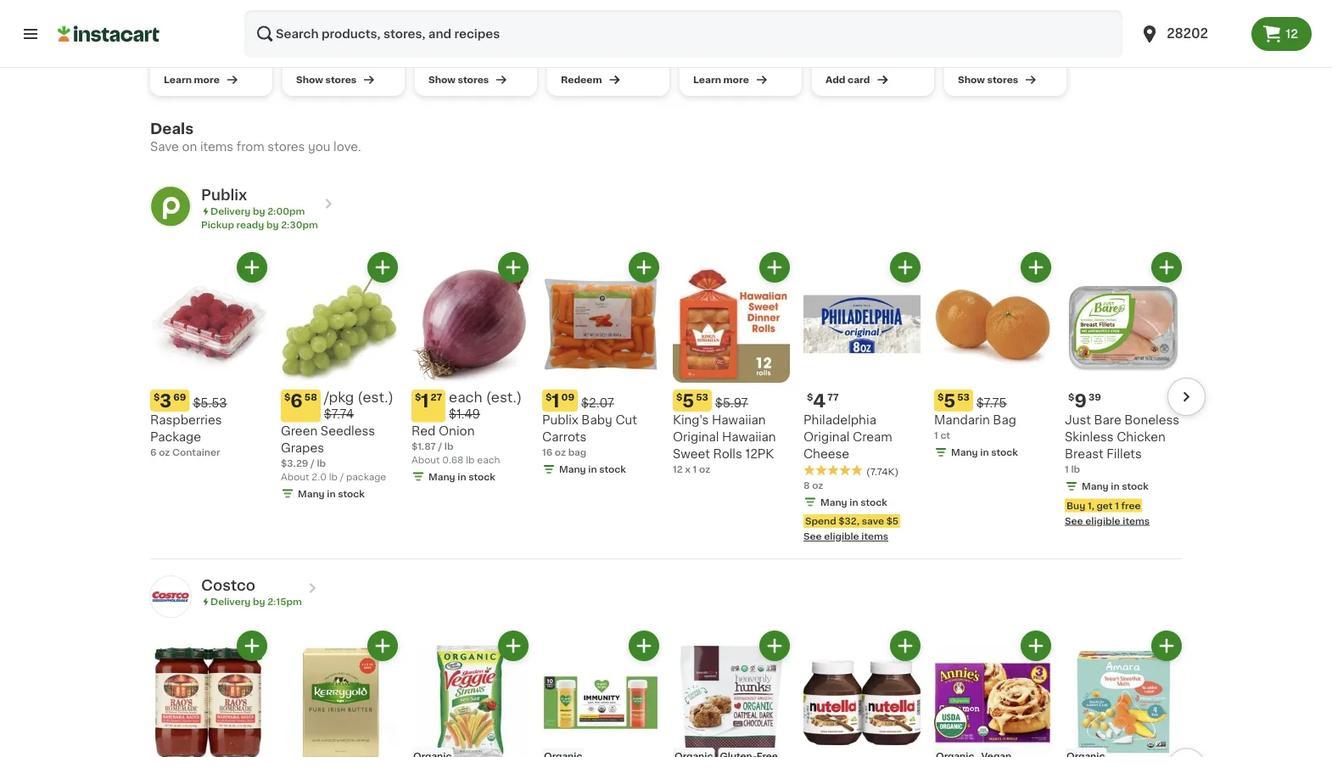 Task type: locate. For each thing, give the bounding box(es) containing it.
more for second learn more link from the right
[[194, 75, 220, 84]]

more down search field
[[724, 75, 749, 84]]

many in stock up $32,
[[821, 497, 888, 507]]

0 horizontal spatial 5
[[683, 392, 695, 410]]

delivery
[[211, 207, 251, 216], [211, 597, 251, 607]]

2 $ from the left
[[284, 393, 291, 402]]

publix for publix
[[201, 188, 247, 202]]

oz right x
[[699, 465, 711, 474]]

publix up the carrots
[[542, 414, 579, 426]]

1 horizontal spatial original
[[804, 431, 850, 443]]

0 horizontal spatial 12
[[673, 465, 683, 474]]

0 vertical spatial delivery
[[211, 207, 251, 216]]

oz down package
[[159, 448, 170, 457]]

$ left 69 at the left bottom of the page
[[154, 393, 160, 402]]

5 inside $ 5 53 $7.75 mandarin bag 1 ct
[[944, 392, 956, 410]]

2:15pm
[[268, 597, 302, 607]]

2 original from the left
[[804, 431, 850, 443]]

0 horizontal spatial publix
[[201, 188, 247, 202]]

stores inside deals save on items from stores you love.
[[268, 141, 305, 153]]

1 vertical spatial about
[[281, 472, 309, 481]]

in up $32,
[[850, 497, 859, 507]]

0 horizontal spatial learn
[[164, 75, 192, 84]]

1 more from the left
[[194, 75, 220, 84]]

1 (est.) from the left
[[358, 390, 394, 404]]

5 up mandarin
[[944, 392, 956, 410]]

2 5 from the left
[[944, 392, 956, 410]]

see down spend
[[804, 532, 822, 541]]

8 $ from the left
[[1069, 393, 1075, 402]]

on
[[182, 141, 197, 153]]

carrots
[[542, 431, 587, 443]]

original
[[673, 431, 719, 443], [804, 431, 850, 443]]

1 horizontal spatial 6
[[291, 392, 303, 410]]

2 vertical spatial items
[[862, 532, 889, 541]]

53 for $ 5 53
[[696, 393, 709, 402]]

each right 0.68
[[477, 455, 500, 464]]

28202 button
[[1130, 10, 1252, 58], [1140, 10, 1242, 58]]

save
[[862, 517, 885, 526]]

hawaiian down $5.97
[[712, 414, 766, 426]]

$ left 09
[[546, 393, 552, 402]]

many in stock down $ 5 53 $7.75 mandarin bag 1 ct
[[952, 448, 1019, 457]]

5 inside $5.53 original price: $5.97 element
[[683, 392, 695, 410]]

items inside deals save on items from stores you love.
[[200, 141, 234, 153]]

1 $ from the left
[[154, 393, 160, 402]]

many down bag
[[559, 465, 586, 474]]

2 learn more link from the left
[[680, 0, 802, 96]]

0 vertical spatial /
[[438, 441, 442, 451]]

0 horizontal spatial show
[[296, 75, 323, 84]]

about down $1.87
[[412, 455, 440, 464]]

1 vertical spatial items
[[1123, 516, 1150, 525]]

2 horizontal spatial show
[[958, 75, 985, 84]]

package
[[150, 431, 201, 443]]

1 horizontal spatial see
[[1065, 516, 1084, 525]]

3 show stores link from the left
[[945, 0, 1067, 96]]

costco image
[[150, 576, 191, 617]]

learn more up "deals"
[[164, 75, 220, 84]]

1 vertical spatial see
[[804, 532, 822, 541]]

each
[[449, 390, 483, 404], [477, 455, 500, 464]]

(7.74k)
[[867, 467, 899, 476]]

1 vertical spatial publix
[[542, 414, 579, 426]]

lb up the 2.0
[[317, 458, 326, 468]]

stock up save
[[861, 497, 888, 507]]

container
[[172, 448, 220, 457]]

1 horizontal spatial (est.)
[[486, 390, 522, 404]]

many in stock
[[952, 448, 1019, 457], [559, 465, 626, 474], [429, 472, 496, 481], [1082, 482, 1149, 491], [298, 489, 365, 498], [821, 497, 888, 507]]

$5.53 original price: $7.75 element
[[935, 390, 1052, 412]]

more
[[194, 75, 220, 84], [724, 75, 749, 84]]

0 vertical spatial items
[[200, 141, 234, 153]]

1 original from the left
[[673, 431, 719, 443]]

by left '2:15pm'
[[253, 597, 265, 607]]

items down save
[[862, 532, 889, 541]]

deals
[[150, 122, 194, 136]]

original up sweet
[[673, 431, 719, 443]]

pickup
[[201, 220, 234, 230]]

$ 9 39
[[1069, 392, 1102, 410]]

publix
[[201, 188, 247, 202], [542, 414, 579, 426]]

raspberries
[[150, 414, 222, 426]]

original inside philadelphia original cream cheese
[[804, 431, 850, 443]]

learn more down search field
[[694, 75, 749, 84]]

lb up 0.68
[[445, 441, 454, 451]]

(est.) right the /pkg
[[358, 390, 394, 404]]

0 vertical spatial see
[[1065, 516, 1084, 525]]

$ inside $ 9 39
[[1069, 393, 1075, 402]]

oz
[[159, 448, 170, 457], [555, 448, 566, 457], [699, 465, 711, 474], [813, 480, 824, 490]]

$ for $ 9 39
[[1069, 393, 1075, 402]]

(est.) inside $ 6 58 /pkg (est.) $7.74 green seedless grapes $3.29 / lb about 2.0 lb / package
[[358, 390, 394, 404]]

1 horizontal spatial items
[[862, 532, 889, 541]]

0 vertical spatial publix
[[201, 188, 247, 202]]

0 horizontal spatial learn more
[[164, 75, 220, 84]]

many
[[952, 448, 978, 457], [559, 465, 586, 474], [429, 472, 456, 481], [1082, 482, 1109, 491], [298, 489, 325, 498], [821, 497, 848, 507]]

$ up mandarin
[[938, 393, 944, 402]]

spend
[[806, 517, 837, 526]]

1 item carousel region from the top
[[126, 252, 1206, 552]]

0 vertical spatial about
[[412, 455, 440, 464]]

1
[[421, 392, 429, 410], [552, 392, 560, 410], [935, 431, 939, 440], [693, 465, 697, 474], [1065, 465, 1069, 474], [1116, 501, 1120, 510]]

$ inside $ 6 58 /pkg (est.) $7.74 green seedless grapes $3.29 / lb about 2.0 lb / package
[[284, 393, 291, 402]]

add image
[[242, 257, 263, 278], [372, 257, 393, 278], [634, 257, 655, 278], [764, 257, 786, 278], [895, 257, 916, 278], [1026, 257, 1047, 278], [1157, 257, 1178, 278], [242, 635, 263, 657], [503, 635, 524, 657], [634, 635, 655, 657], [895, 635, 916, 657], [1157, 635, 1178, 657]]

oz inside publix baby cut carrots 16 oz bag
[[555, 448, 566, 457]]

6
[[291, 392, 303, 410], [150, 448, 157, 457]]

1 delivery from the top
[[211, 207, 251, 216]]

2 show stores link from the left
[[415, 0, 537, 96]]

$ for $ 5 53 $7.75 mandarin bag 1 ct
[[938, 393, 944, 402]]

buy 1, get 1 free see eligible items
[[1065, 501, 1150, 525]]

oz inside $ 3 69 $5.53 raspberries package 6 oz container
[[159, 448, 170, 457]]

breast
[[1065, 448, 1104, 460]]

$ inside $ 5 53
[[677, 393, 683, 402]]

69
[[173, 393, 186, 402]]

1 inside buy 1, get 1 free see eligible items
[[1116, 501, 1120, 510]]

king's
[[673, 414, 709, 426]]

2 item carousel region from the top
[[126, 631, 1206, 757]]

0 horizontal spatial learn more link
[[150, 0, 272, 96]]

1 learn from the left
[[164, 75, 192, 84]]

by
[[253, 207, 265, 216], [266, 220, 279, 230], [253, 597, 265, 607]]

1 vertical spatial 6
[[150, 448, 157, 457]]

$2.07
[[582, 397, 614, 409]]

0 horizontal spatial /
[[311, 458, 315, 468]]

$ left 39
[[1069, 393, 1075, 402]]

in
[[981, 448, 989, 457], [589, 465, 597, 474], [458, 472, 467, 481], [1111, 482, 1120, 491], [327, 489, 336, 498], [850, 497, 859, 507]]

53 inside $ 5 53 $7.75 mandarin bag 1 ct
[[958, 393, 970, 402]]

eligible down $32,
[[824, 532, 860, 541]]

0 horizontal spatial (est.)
[[358, 390, 394, 404]]

7 $ from the left
[[938, 393, 944, 402]]

1 horizontal spatial show stores
[[429, 75, 489, 84]]

0 vertical spatial 6
[[291, 392, 303, 410]]

28202
[[1167, 28, 1209, 40]]

$ left 77
[[807, 393, 814, 402]]

$ inside $ 4 77
[[807, 393, 814, 402]]

$ inside "$ 1 27 each (est.) $1.49 red onion $1.87 / lb about 0.68 lb each"
[[415, 393, 421, 402]]

2 horizontal spatial show stores link
[[945, 0, 1067, 96]]

items right on at the left top
[[200, 141, 234, 153]]

publix baby cut carrots 16 oz bag
[[542, 414, 637, 457]]

eligible inside spend $32, save $5 see eligible items
[[824, 532, 860, 541]]

in down $ 5 53 $7.75 mandarin bag 1 ct
[[981, 448, 989, 457]]

1 horizontal spatial 12
[[1286, 28, 1299, 40]]

5
[[683, 392, 695, 410], [944, 392, 956, 410]]

stock
[[992, 448, 1019, 457], [600, 465, 626, 474], [469, 472, 496, 481], [1122, 482, 1149, 491], [338, 489, 365, 498], [861, 497, 888, 507]]

53 inside $ 5 53
[[696, 393, 709, 402]]

learn more
[[164, 75, 220, 84], [694, 75, 749, 84]]

$5.97
[[715, 397, 748, 409]]

many in stock down the 2.0
[[298, 489, 365, 498]]

2 53 from the left
[[958, 393, 970, 402]]

0 horizontal spatial more
[[194, 75, 220, 84]]

$ 3 69 $5.53 raspberries package 6 oz container
[[150, 392, 227, 457]]

eligible
[[1086, 516, 1121, 525], [824, 532, 860, 541]]

1 horizontal spatial learn more
[[694, 75, 749, 84]]

publix for publix baby cut carrots 16 oz bag
[[542, 414, 579, 426]]

item carousel region for costco
[[126, 631, 1206, 757]]

each up $1.49
[[449, 390, 483, 404]]

1 horizontal spatial 53
[[958, 393, 970, 402]]

1 horizontal spatial 5
[[944, 392, 956, 410]]

1 5 from the left
[[683, 392, 695, 410]]

1 horizontal spatial about
[[412, 455, 440, 464]]

(est.)
[[358, 390, 394, 404], [486, 390, 522, 404]]

3 $ from the left
[[415, 393, 421, 402]]

1 vertical spatial item carousel region
[[126, 631, 1206, 757]]

/ right $1.87
[[438, 441, 442, 451]]

learn more link
[[150, 0, 272, 96], [680, 0, 802, 96]]

costco
[[201, 579, 255, 593]]

stores for 2nd show stores link from left
[[458, 75, 489, 84]]

package
[[346, 472, 386, 481]]

$ inside $ 5 53 $7.75 mandarin bag 1 ct
[[938, 393, 944, 402]]

None search field
[[244, 10, 1123, 58]]

$5.53 original price: $5.97 element
[[673, 390, 790, 412]]

1 vertical spatial delivery
[[211, 597, 251, 607]]

1 down breast
[[1065, 465, 1069, 474]]

many in stock down bag
[[559, 465, 626, 474]]

$ inside $ 3 69 $5.53 raspberries package 6 oz container
[[154, 393, 160, 402]]

1 vertical spatial eligible
[[824, 532, 860, 541]]

0 vertical spatial 12
[[1286, 28, 1299, 40]]

about down $3.29
[[281, 472, 309, 481]]

0 vertical spatial item carousel region
[[126, 252, 1206, 552]]

2 (est.) from the left
[[486, 390, 522, 404]]

delivery up pickup
[[211, 207, 251, 216]]

publix up pickup
[[201, 188, 247, 202]]

6 down package
[[150, 448, 157, 457]]

learn up "deals"
[[164, 75, 192, 84]]

2 horizontal spatial /
[[438, 441, 442, 451]]

item carousel region
[[126, 252, 1206, 552], [126, 631, 1206, 757]]

show
[[296, 75, 323, 84], [429, 75, 456, 84], [958, 75, 985, 84]]

in down 0.68
[[458, 472, 467, 481]]

1 horizontal spatial show stores link
[[415, 0, 537, 96]]

stock up free
[[1122, 482, 1149, 491]]

lb right 0.68
[[466, 455, 475, 464]]

eligible down "get"
[[1086, 516, 1121, 525]]

4 $ from the left
[[546, 393, 552, 402]]

/ right the 2.0
[[340, 472, 344, 481]]

free
[[1122, 501, 1141, 510]]

1 horizontal spatial learn
[[694, 75, 722, 84]]

product group
[[150, 252, 267, 459], [281, 252, 398, 500], [412, 252, 529, 483], [542, 252, 660, 476], [673, 252, 790, 476], [804, 252, 921, 543], [935, 252, 1052, 459], [1065, 252, 1182, 528], [150, 631, 267, 757], [281, 631, 398, 757], [412, 631, 529, 757], [542, 631, 660, 757], [673, 631, 790, 757], [804, 631, 921, 757], [935, 631, 1052, 757], [1065, 631, 1182, 757]]

6 $ from the left
[[807, 393, 814, 402]]

delivery down the 'costco'
[[211, 597, 251, 607]]

2 delivery from the top
[[211, 597, 251, 607]]

oz right 16
[[555, 448, 566, 457]]

58
[[305, 393, 317, 402]]

many up spend
[[821, 497, 848, 507]]

items down free
[[1123, 516, 1150, 525]]

(est.) left $ 1 09
[[486, 390, 522, 404]]

1 left ct at the right bottom of page
[[935, 431, 939, 440]]

product group containing 9
[[1065, 252, 1182, 528]]

item carousel region containing 3
[[126, 252, 1206, 552]]

by for 2:15pm
[[253, 597, 265, 607]]

$ left 58
[[284, 393, 291, 402]]

53 for $ 5 53 $7.75 mandarin bag 1 ct
[[958, 393, 970, 402]]

add image
[[503, 257, 524, 278], [372, 635, 393, 657], [764, 635, 786, 657], [1026, 635, 1047, 657]]

2 more from the left
[[724, 75, 749, 84]]

★★★★★
[[804, 465, 863, 476], [804, 465, 863, 476]]

1 inside just bare boneless skinless chicken breast fillets 1 lb
[[1065, 465, 1069, 474]]

redeem
[[561, 75, 602, 84]]

1 horizontal spatial more
[[724, 75, 749, 84]]

sweet
[[673, 448, 710, 460]]

about
[[412, 455, 440, 464], [281, 472, 309, 481]]

boneless
[[1125, 414, 1180, 426]]

items
[[200, 141, 234, 153], [1123, 516, 1150, 525], [862, 532, 889, 541]]

$3.29
[[281, 458, 308, 468]]

stores for first show stores link from right
[[988, 75, 1019, 84]]

see inside spend $32, save $5 see eligible items
[[804, 532, 822, 541]]

0 horizontal spatial show stores link
[[283, 0, 405, 96]]

save
[[150, 141, 179, 153]]

$ up king's at the right bottom
[[677, 393, 683, 402]]

original up cheese
[[804, 431, 850, 443]]

1,
[[1088, 501, 1095, 510]]

1 horizontal spatial eligible
[[1086, 516, 1121, 525]]

0 horizontal spatial original
[[673, 431, 719, 443]]

2 vertical spatial by
[[253, 597, 265, 607]]

1 left 27 at left bottom
[[421, 392, 429, 410]]

product group containing 6
[[281, 252, 398, 500]]

5 $ from the left
[[677, 393, 683, 402]]

$ for $ 5 53
[[677, 393, 683, 402]]

delivery for delivery by 2:00pm
[[211, 207, 251, 216]]

$ 6 58 /pkg (est.) $7.74 green seedless grapes $3.29 / lb about 2.0 lb / package
[[281, 390, 394, 481]]

0 vertical spatial by
[[253, 207, 265, 216]]

2 horizontal spatial show stores
[[958, 75, 1019, 84]]

see
[[1065, 516, 1084, 525], [804, 532, 822, 541]]

0 vertical spatial each
[[449, 390, 483, 404]]

by up "pickup ready by 2:30pm"
[[253, 207, 265, 216]]

by for 2:00pm
[[253, 207, 265, 216]]

publix inside publix baby cut carrots 16 oz bag
[[542, 414, 579, 426]]

0 horizontal spatial eligible
[[824, 532, 860, 541]]

lb
[[445, 441, 454, 451], [466, 455, 475, 464], [317, 458, 326, 468], [1072, 465, 1081, 474], [329, 472, 338, 481]]

1 vertical spatial by
[[266, 220, 279, 230]]

cut
[[616, 414, 637, 426]]

lb down breast
[[1072, 465, 1081, 474]]

1 learn more link from the left
[[150, 0, 272, 96]]

2 horizontal spatial items
[[1123, 516, 1150, 525]]

1 horizontal spatial publix
[[542, 414, 579, 426]]

1 right x
[[693, 465, 697, 474]]

more up on at the left top
[[194, 75, 220, 84]]

0 horizontal spatial 53
[[696, 393, 709, 402]]

2 vertical spatial /
[[340, 472, 344, 481]]

/ up the 2.0
[[311, 458, 315, 468]]

1 vertical spatial 12
[[673, 465, 683, 474]]

1 horizontal spatial learn more link
[[680, 0, 802, 96]]

see down the buy
[[1065, 516, 1084, 525]]

0 vertical spatial eligible
[[1086, 516, 1121, 525]]

show stores
[[296, 75, 357, 84], [429, 75, 489, 84], [958, 75, 1019, 84]]

1 vertical spatial each
[[477, 455, 500, 464]]

53 up mandarin
[[958, 393, 970, 402]]

5 up king's at the right bottom
[[683, 392, 695, 410]]

1 horizontal spatial show
[[429, 75, 456, 84]]

by down 2:00pm
[[266, 220, 279, 230]]

0 horizontal spatial about
[[281, 472, 309, 481]]

0 horizontal spatial 6
[[150, 448, 157, 457]]

53 up king's at the right bottom
[[696, 393, 709, 402]]

2 28202 button from the left
[[1140, 10, 1242, 58]]

1 right "get"
[[1116, 501, 1120, 510]]

1 horizontal spatial /
[[340, 472, 344, 481]]

philadelphia
[[804, 414, 877, 426]]

hawaiian up 12pk in the bottom right of the page
[[722, 431, 776, 443]]

many in stock down 0.68
[[429, 472, 496, 481]]

0 horizontal spatial show stores
[[296, 75, 357, 84]]

0 horizontal spatial items
[[200, 141, 234, 153]]

6 left 58
[[291, 392, 303, 410]]

1 53 from the left
[[696, 393, 709, 402]]

0 horizontal spatial see
[[804, 532, 822, 541]]

about inside "$ 1 27 each (est.) $1.49 red onion $1.87 / lb about 0.68 lb each"
[[412, 455, 440, 464]]

(est.) inside "$ 1 27 each (est.) $1.49 red onion $1.87 / lb about 0.68 lb each"
[[486, 390, 522, 404]]

many down mandarin
[[952, 448, 978, 457]]

learn down search field
[[694, 75, 722, 84]]

cream
[[853, 431, 893, 443]]

$ for $ 6 58 /pkg (est.) $7.74 green seedless grapes $3.29 / lb about 2.0 lb / package
[[284, 393, 291, 402]]

$ left 27 at left bottom
[[415, 393, 421, 402]]

1 learn more from the left
[[164, 75, 220, 84]]

product group containing 4
[[804, 252, 921, 543]]

77
[[828, 393, 839, 402]]

$ inside $ 1 09
[[546, 393, 552, 402]]



Task type: describe. For each thing, give the bounding box(es) containing it.
items inside spend $32, save $5 see eligible items
[[862, 532, 889, 541]]

ct
[[941, 431, 951, 440]]

1 28202 button from the left
[[1130, 10, 1252, 58]]

1 inside "$ 1 27 each (est.) $1.49 red onion $1.87 / lb about 0.68 lb each"
[[421, 392, 429, 410]]

9
[[1075, 392, 1087, 410]]

$1.87
[[412, 441, 436, 451]]

$5.53
[[193, 397, 227, 409]]

12 button
[[1252, 17, 1312, 51]]

(est.) for 6
[[358, 390, 394, 404]]

1 vertical spatial /
[[311, 458, 315, 468]]

$ 4 77
[[807, 392, 839, 410]]

stock down publix baby cut carrots 16 oz bag
[[600, 465, 626, 474]]

item badge image
[[935, 705, 969, 739]]

$1.49
[[449, 408, 480, 420]]

oz right 8
[[813, 480, 824, 490]]

1 show stores from the left
[[296, 75, 357, 84]]

8 oz
[[804, 480, 824, 490]]

add
[[826, 75, 846, 84]]

$7.75
[[977, 397, 1007, 409]]

you
[[308, 141, 331, 153]]

delivery by 2:15pm
[[211, 597, 302, 607]]

publix image
[[150, 186, 191, 227]]

bag
[[568, 448, 587, 457]]

Search field
[[244, 10, 1123, 58]]

eligible inside buy 1, get 1 free see eligible items
[[1086, 516, 1121, 525]]

rolls
[[713, 448, 743, 460]]

many down the 2.0
[[298, 489, 325, 498]]

$ 1 09
[[546, 392, 575, 410]]

stock down the package
[[338, 489, 365, 498]]

see inside buy 1, get 1 free see eligible items
[[1065, 516, 1084, 525]]

39
[[1089, 393, 1102, 402]]

item carousel region for publix
[[126, 252, 1206, 552]]

6 inside $ 3 69 $5.53 raspberries package 6 oz container
[[150, 448, 157, 457]]

2:30pm
[[281, 220, 318, 230]]

(est.) for 1
[[486, 390, 522, 404]]

2.0
[[312, 472, 327, 481]]

in down publix baby cut carrots 16 oz bag
[[589, 465, 597, 474]]

lb right the 2.0
[[329, 472, 338, 481]]

many down 0.68
[[429, 472, 456, 481]]

4
[[814, 392, 826, 410]]

about inside $ 6 58 /pkg (est.) $7.74 green seedless grapes $3.29 / lb about 2.0 lb / package
[[281, 472, 309, 481]]

0.68
[[443, 455, 464, 464]]

x
[[685, 465, 691, 474]]

bare
[[1095, 414, 1122, 426]]

buy
[[1067, 501, 1086, 510]]

5 for $ 5 53
[[683, 392, 695, 410]]

2:00pm
[[268, 207, 305, 216]]

chicken
[[1117, 431, 1166, 443]]

1 inside $ 5 53 $7.75 mandarin bag 1 ct
[[935, 431, 939, 440]]

$7.74
[[324, 408, 354, 420]]

ready
[[236, 220, 264, 230]]

delivery by 2:00pm
[[211, 207, 305, 216]]

delivery for delivery by 2:15pm
[[211, 597, 251, 607]]

1 inside the king's hawaiian original hawaiian sweet rolls 12pk 12 x 1 oz
[[693, 465, 697, 474]]

in down $ 6 58 /pkg (est.) $7.74 green seedless grapes $3.29 / lb about 2.0 lb / package
[[327, 489, 336, 498]]

$5
[[887, 517, 899, 526]]

more for first learn more link from the right
[[724, 75, 749, 84]]

grapes
[[281, 442, 324, 454]]

$32,
[[839, 517, 860, 526]]

pickup ready by 2:30pm
[[201, 220, 318, 230]]

original inside the king's hawaiian original hawaiian sweet rolls 12pk 12 x 1 oz
[[673, 431, 719, 443]]

instacart logo image
[[58, 24, 160, 44]]

lb inside just bare boneless skinless chicken breast fillets 1 lb
[[1072, 465, 1081, 474]]

1 show stores link from the left
[[283, 0, 405, 96]]

skinless
[[1065, 431, 1114, 443]]

12pk
[[746, 448, 774, 460]]

/ inside "$ 1 27 each (est.) $1.49 red onion $1.87 / lb about 0.68 lb each"
[[438, 441, 442, 451]]

just bare boneless skinless chicken breast fillets 1 lb
[[1065, 414, 1180, 474]]

12 inside the king's hawaiian original hawaiian sweet rolls 12pk 12 x 1 oz
[[673, 465, 683, 474]]

baby
[[582, 414, 613, 426]]

items inside buy 1, get 1 free see eligible items
[[1123, 516, 1150, 525]]

$ for $ 1 09
[[546, 393, 552, 402]]

1 left 09
[[552, 392, 560, 410]]

mandarin
[[935, 414, 990, 426]]

green
[[281, 425, 318, 437]]

red
[[412, 425, 436, 437]]

8
[[804, 480, 810, 490]]

3
[[160, 392, 172, 410]]

redeem link
[[548, 0, 670, 96]]

onion
[[439, 425, 475, 437]]

12 inside button
[[1286, 28, 1299, 40]]

$ for $ 4 77
[[807, 393, 814, 402]]

stores for third show stores link from right
[[326, 75, 357, 84]]

many in stock up "get"
[[1082, 482, 1149, 491]]

stock down "$ 1 27 each (est.) $1.49 red onion $1.87 / lb about 0.68 lb each"
[[469, 472, 496, 481]]

love.
[[334, 141, 361, 153]]

just
[[1065, 414, 1092, 426]]

add card
[[826, 75, 870, 84]]

$1.27 each (estimated) original price: $1.49 element
[[412, 390, 529, 422]]

6 inside $ 6 58 /pkg (est.) $7.74 green seedless grapes $3.29 / lb about 2.0 lb / package
[[291, 392, 303, 410]]

many up 1,
[[1082, 482, 1109, 491]]

bag
[[993, 414, 1017, 426]]

$ 1 27 each (est.) $1.49 red onion $1.87 / lb about 0.68 lb each
[[412, 390, 522, 464]]

3 show stores from the left
[[958, 75, 1019, 84]]

from
[[237, 141, 265, 153]]

get
[[1097, 501, 1113, 510]]

0 vertical spatial hawaiian
[[712, 414, 766, 426]]

oz inside the king's hawaiian original hawaiian sweet rolls 12pk 12 x 1 oz
[[699, 465, 711, 474]]

deals save on items from stores you love.
[[150, 122, 361, 153]]

$ 5 53
[[677, 392, 709, 410]]

5 for $ 5 53 $7.75 mandarin bag 1 ct
[[944, 392, 956, 410]]

2 show stores from the left
[[429, 75, 489, 84]]

09
[[562, 393, 575, 402]]

in up "get"
[[1111, 482, 1120, 491]]

1 show from the left
[[296, 75, 323, 84]]

add card link
[[812, 0, 935, 96]]

king's hawaiian original hawaiian sweet rolls 12pk 12 x 1 oz
[[673, 414, 776, 474]]

2 show from the left
[[429, 75, 456, 84]]

card
[[848, 75, 870, 84]]

/pkg
[[324, 390, 354, 404]]

16
[[542, 448, 553, 457]]

$6.58 per package (estimated) original price: $7.74 element
[[281, 390, 398, 422]]

$1.09 original price: $2.07 element
[[542, 390, 660, 412]]

philadelphia original cream cheese
[[804, 414, 893, 460]]

cheese
[[804, 448, 850, 460]]

3 show from the left
[[958, 75, 985, 84]]

seedless
[[321, 425, 375, 437]]

spend $32, save $5 see eligible items
[[804, 517, 899, 541]]

$ 5 53 $7.75 mandarin bag 1 ct
[[935, 392, 1017, 440]]

fillets
[[1107, 448, 1142, 460]]

$3.69 original price: $5.53 element
[[150, 390, 267, 412]]

$ for $ 1 27 each (est.) $1.49 red onion $1.87 / lb about 0.68 lb each
[[415, 393, 421, 402]]

2 learn more from the left
[[694, 75, 749, 84]]

$ for $ 3 69 $5.53 raspberries package 6 oz container
[[154, 393, 160, 402]]

stock down bag
[[992, 448, 1019, 457]]

product group containing 3
[[150, 252, 267, 459]]

27
[[431, 393, 442, 402]]

1 vertical spatial hawaiian
[[722, 431, 776, 443]]

2 learn from the left
[[694, 75, 722, 84]]



Task type: vqa. For each thing, say whether or not it's contained in the screenshot.
first Learn More from the right
yes



